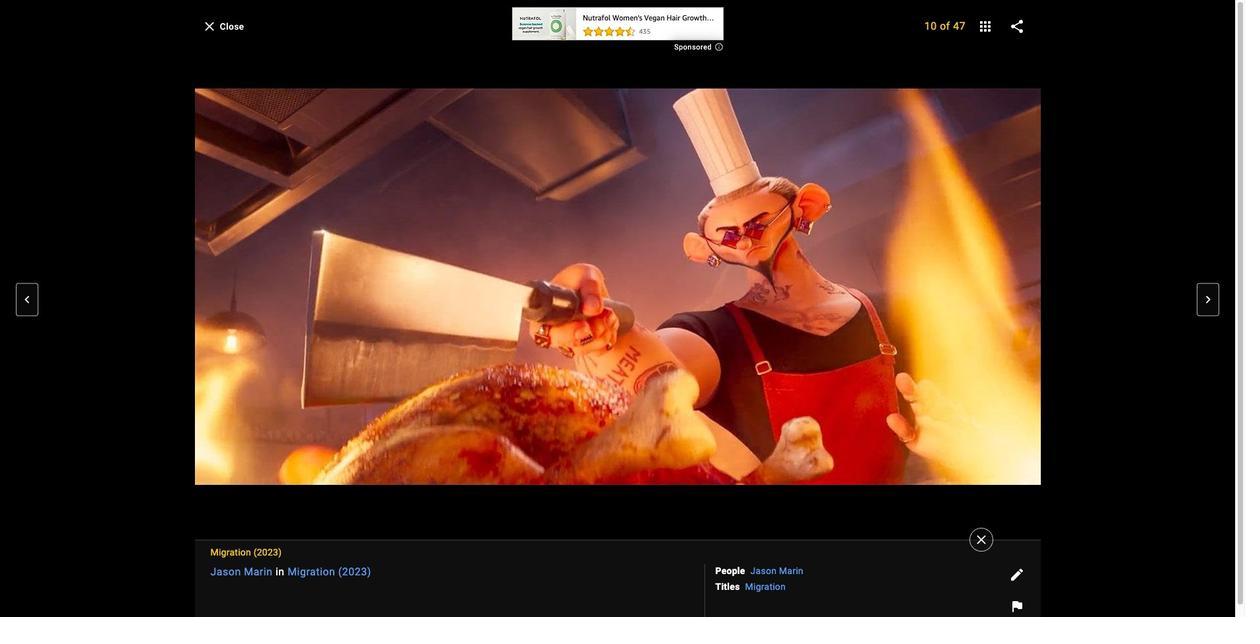 Task type: vqa. For each thing, say whether or not it's contained in the screenshot.
18
no



Task type: locate. For each thing, give the bounding box(es) containing it.
sponsored content section
[[512, 7, 724, 52]]

migration (2023) link
[[288, 566, 371, 578]]

main content
[[0, 0, 1236, 617]]

marin left in
[[244, 566, 273, 578]]

migration
[[211, 547, 251, 558], [288, 566, 335, 578], [745, 582, 786, 592]]

47
[[954, 20, 966, 32]]

0 horizontal spatial marin
[[244, 566, 273, 578]]

1 horizontal spatial migration
[[288, 566, 335, 578]]

jason up migration button
[[751, 566, 777, 576]]

0 horizontal spatial jason
[[211, 566, 241, 578]]

1 vertical spatial (2023)
[[338, 566, 371, 578]]

0 horizontal spatial migration
[[211, 547, 251, 558]]

(2023)
[[254, 547, 282, 558], [338, 566, 371, 578]]

migration right in
[[288, 566, 335, 578]]

2 jason from the left
[[751, 566, 777, 576]]

next image
[[1201, 292, 1216, 307]]

migration inside people jason marin titles migration
[[745, 582, 786, 592]]

1 horizontal spatial jason
[[751, 566, 777, 576]]

0 horizontal spatial (2023)
[[254, 547, 282, 558]]

1 vertical spatial migration
[[288, 566, 335, 578]]

2 vertical spatial migration
[[745, 582, 786, 592]]

2 horizontal spatial migration
[[745, 582, 786, 592]]

migration down "jason marin" button
[[745, 582, 786, 592]]

jason marin in migration (2023)
[[211, 566, 371, 578]]

jason down the migration (2023)
[[211, 566, 241, 578]]

jason
[[211, 566, 241, 578], [751, 566, 777, 576]]

sponsored
[[674, 43, 714, 52]]

marin
[[244, 566, 273, 578], [779, 566, 804, 576]]

10
[[925, 20, 937, 32]]

close
[[220, 21, 244, 31]]

0 vertical spatial (2023)
[[254, 547, 282, 558]]

2 marin from the left
[[779, 566, 804, 576]]

jason marin link
[[211, 566, 273, 578]]

titles
[[716, 582, 740, 592]]

1 horizontal spatial marin
[[779, 566, 804, 576]]

of
[[940, 20, 951, 32]]

close button
[[195, 14, 255, 38]]

marin up migration button
[[779, 566, 804, 576]]

share on social media image
[[1009, 19, 1025, 34]]

migration up 'jason marin' link
[[211, 547, 251, 558]]



Task type: describe. For each thing, give the bounding box(es) containing it.
edit tags image
[[1009, 567, 1025, 583]]

people jason marin titles migration
[[716, 566, 804, 592]]

report image image
[[1009, 599, 1025, 615]]

migration button
[[745, 580, 786, 594]]

1 horizontal spatial (2023)
[[338, 566, 371, 578]]

in
[[276, 566, 285, 578]]

jason marin button
[[751, 565, 804, 578]]

migration (2023)
[[211, 547, 282, 558]]

gallery image
[[977, 19, 993, 34]]

0 vertical spatial migration
[[211, 547, 251, 558]]

1 jason from the left
[[211, 566, 241, 578]]

close image
[[973, 532, 989, 548]]

main content containing 10 of 47
[[0, 0, 1236, 617]]

10 of 47
[[925, 20, 966, 32]]

previous image
[[19, 292, 35, 307]]

jason inside people jason marin titles migration
[[751, 566, 777, 576]]

1 marin from the left
[[244, 566, 273, 578]]

people
[[716, 566, 745, 576]]

clear image
[[201, 18, 217, 34]]

marin inside people jason marin titles migration
[[779, 566, 804, 576]]



